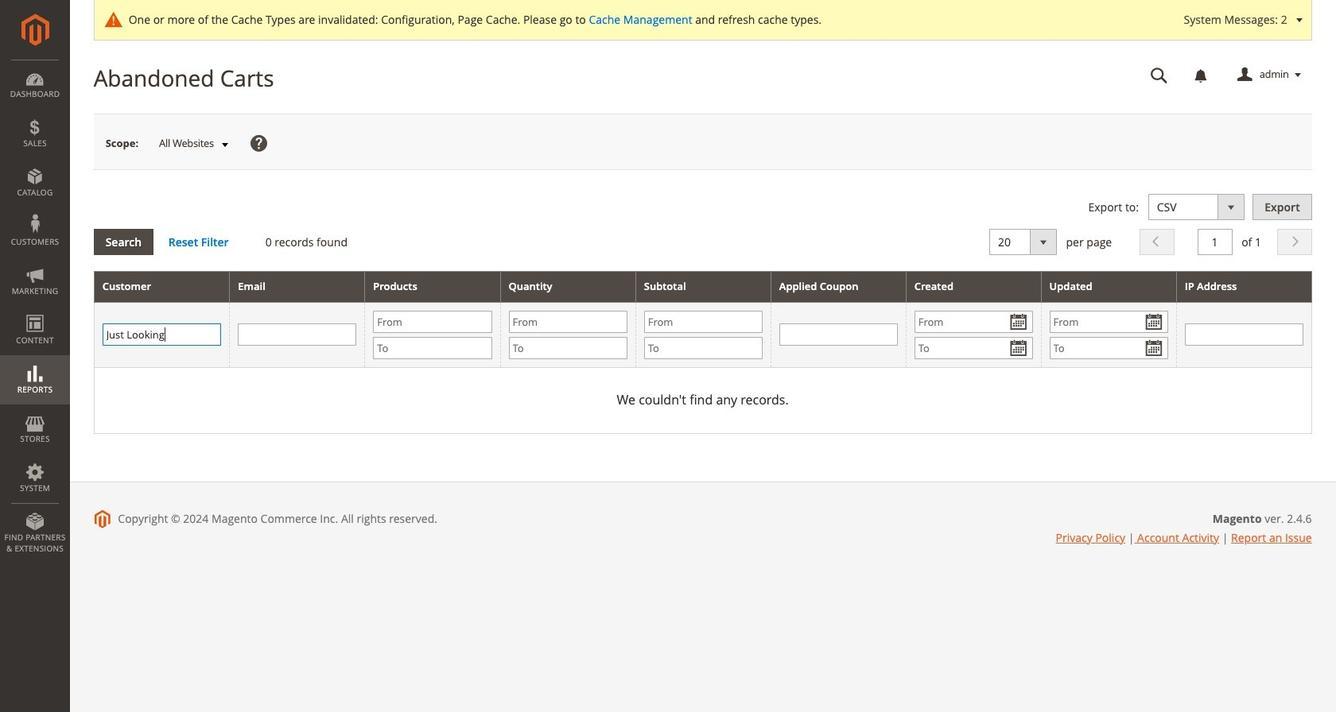 Task type: describe. For each thing, give the bounding box(es) containing it.
to text field for first from text box from right
[[1049, 337, 1168, 359]]

from text field for to text field
[[373, 311, 492, 333]]

1 to text field from the left
[[509, 337, 627, 359]]

from text field for first to text box
[[509, 311, 627, 333]]

to text field for 2nd from text box from the right
[[914, 337, 1033, 359]]



Task type: locate. For each thing, give the bounding box(es) containing it.
2 horizontal spatial from text field
[[1049, 311, 1168, 333]]

0 horizontal spatial from text field
[[373, 311, 492, 333]]

From text field
[[373, 311, 492, 333], [509, 311, 627, 333]]

3 to text field from the left
[[914, 337, 1033, 359]]

4 to text field from the left
[[1049, 337, 1168, 359]]

To text field
[[509, 337, 627, 359], [644, 337, 763, 359], [914, 337, 1033, 359], [1049, 337, 1168, 359]]

2 to text field from the left
[[644, 337, 763, 359]]

0 horizontal spatial from text field
[[644, 311, 763, 333]]

1 from text field from the left
[[373, 311, 492, 333]]

2 from text field from the left
[[914, 311, 1033, 333]]

None text field
[[1197, 229, 1232, 255]]

1 from text field from the left
[[644, 311, 763, 333]]

menu bar
[[0, 60, 70, 562]]

None text field
[[1139, 61, 1179, 89], [102, 324, 221, 346], [238, 324, 356, 346], [779, 324, 898, 346], [1185, 324, 1303, 346], [1139, 61, 1179, 89], [102, 324, 221, 346], [238, 324, 356, 346], [779, 324, 898, 346], [1185, 324, 1303, 346]]

1 horizontal spatial from text field
[[509, 311, 627, 333]]

1 horizontal spatial from text field
[[914, 311, 1033, 333]]

3 from text field from the left
[[1049, 311, 1168, 333]]

to text field for 3rd from text box from the right
[[644, 337, 763, 359]]

From text field
[[644, 311, 763, 333], [914, 311, 1033, 333], [1049, 311, 1168, 333]]

2 from text field from the left
[[509, 311, 627, 333]]

To text field
[[373, 337, 492, 359]]

magento admin panel image
[[21, 14, 49, 46]]



